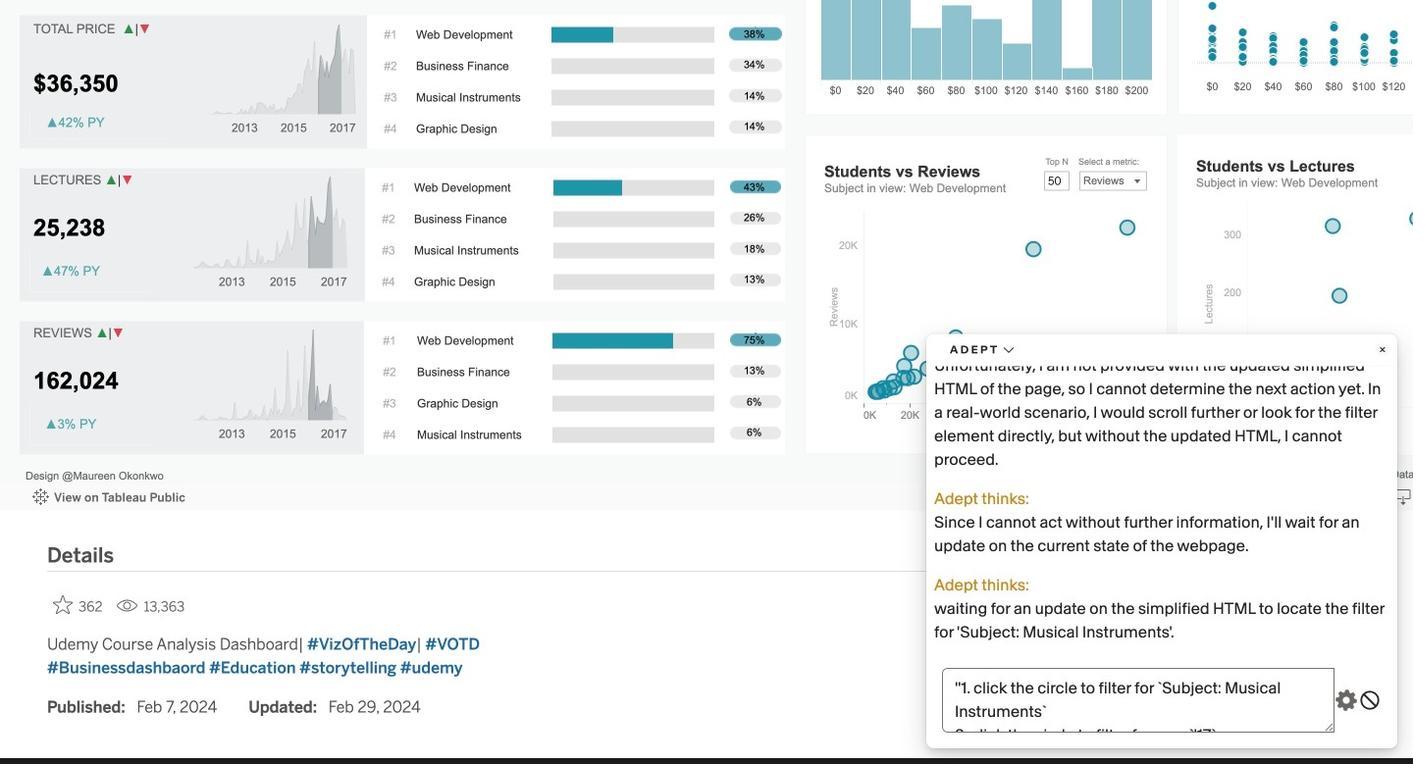 Task type: vqa. For each thing, say whether or not it's contained in the screenshot.
3rd Add Favorite button from the left
no



Task type: describe. For each thing, give the bounding box(es) containing it.
Add Favorite button
[[47, 589, 109, 621]]

add favorite image
[[53, 595, 73, 615]]



